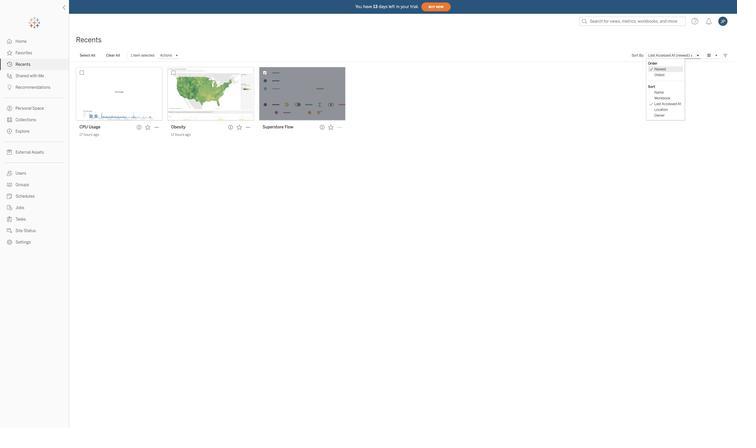 Task type: describe. For each thing, give the bounding box(es) containing it.
17 for obesity
[[171, 133, 174, 137]]

selected
[[141, 54, 154, 58]]

with
[[30, 74, 37, 79]]

have
[[363, 4, 372, 9]]

schedules
[[16, 194, 35, 199]]

explore
[[16, 129, 29, 134]]

accessed for last accessed at (newest)
[[656, 53, 671, 57]]

newest
[[654, 67, 666, 71]]

0 vertical spatial recents
[[76, 36, 102, 44]]

explore link
[[0, 126, 69, 137]]

by text only_f5he34f image for site status
[[7, 229, 12, 234]]

name
[[654, 91, 664, 95]]

personal space link
[[0, 103, 69, 114]]

external assets
[[16, 150, 44, 155]]

sort for sort name workbook
[[648, 85, 655, 89]]

1
[[131, 54, 132, 58]]

hours for obesity
[[175, 133, 184, 137]]

grid view image
[[707, 53, 712, 58]]

by text only_f5he34f image for users
[[7, 171, 12, 176]]

recommendations
[[16, 85, 50, 90]]

last for last accessed at
[[654, 102, 661, 106]]

last accessed at
[[654, 102, 681, 106]]

by text only_f5he34f image for tasks
[[7, 217, 12, 222]]

sort name workbook
[[648, 85, 670, 100]]

ago for cpu usage
[[93, 133, 99, 137]]

hours for cpu usage
[[84, 133, 93, 137]]

recommendations link
[[0, 82, 69, 93]]

users
[[16, 171, 26, 176]]

tasks
[[16, 217, 26, 222]]

jobs link
[[0, 202, 69, 214]]

location owner
[[654, 108, 668, 118]]

recents link
[[0, 59, 69, 70]]

17 hours ago for obesity
[[171, 133, 191, 137]]

me
[[38, 74, 44, 79]]

by text only_f5he34f image for groups
[[7, 183, 12, 188]]

your
[[401, 4, 409, 9]]

tasks link
[[0, 214, 69, 225]]

shared with me
[[16, 74, 44, 79]]

17 for cpu usage
[[79, 133, 83, 137]]

by text only_f5he34f image for schedules
[[7, 194, 12, 199]]

select all button
[[76, 52, 99, 59]]

groups
[[16, 183, 29, 188]]

cpu usage
[[79, 125, 100, 130]]

in
[[396, 4, 399, 9]]

by text only_f5he34f image for personal space
[[7, 106, 12, 111]]

actions button
[[158, 52, 180, 59]]

by text only_f5he34f image for shared with me
[[7, 73, 12, 79]]

home link
[[0, 36, 69, 47]]

settings
[[16, 240, 31, 245]]

buy now
[[428, 5, 444, 9]]

navigation panel element
[[0, 17, 69, 248]]

1 item selected
[[131, 54, 154, 58]]

assets
[[31, 150, 44, 155]]

groups link
[[0, 179, 69, 191]]

item
[[133, 54, 140, 58]]

accessed for last accessed at
[[662, 102, 677, 106]]

last accessed at (newest) button
[[646, 52, 701, 59]]

13
[[373, 4, 378, 9]]

clear all
[[106, 54, 120, 58]]

at for last accessed at (newest)
[[672, 53, 675, 57]]

by text only_f5he34f image for favorites
[[7, 50, 12, 56]]

favorites link
[[0, 47, 69, 59]]

obesity
[[171, 125, 186, 130]]

by text only_f5he34f image for recents
[[7, 62, 12, 67]]

all for clear all
[[116, 54, 120, 58]]

days
[[379, 4, 388, 9]]

favorites
[[16, 51, 32, 56]]

you
[[355, 4, 362, 9]]

owner
[[654, 114, 665, 118]]

menu containing order
[[646, 59, 685, 120]]

recents inside main navigation. press the up and down arrow keys to access links. element
[[16, 62, 30, 67]]



Task type: locate. For each thing, give the bounding box(es) containing it.
2 all from the left
[[116, 54, 120, 58]]

sort for sort by:
[[632, 54, 638, 58]]

0 horizontal spatial all
[[91, 54, 95, 58]]

space
[[32, 106, 44, 111]]

flow
[[285, 125, 293, 130]]

actions
[[160, 54, 172, 58]]

ago
[[93, 133, 99, 137], [185, 133, 191, 137]]

usage
[[89, 125, 100, 130]]

0 horizontal spatial 17 hours ago
[[79, 133, 99, 137]]

personal
[[16, 106, 31, 111]]

by text only_f5he34f image for jobs
[[7, 206, 12, 211]]

2 ago from the left
[[185, 133, 191, 137]]

12 by text only_f5he34f image from the top
[[7, 217, 12, 222]]

2 by text only_f5he34f image from the top
[[7, 171, 12, 176]]

by text only_f5he34f image for recommendations
[[7, 85, 12, 90]]

buy
[[428, 5, 435, 9]]

sort
[[632, 54, 638, 58], [648, 85, 655, 89]]

cpu
[[79, 125, 88, 130]]

1 vertical spatial last
[[654, 102, 661, 106]]

site status link
[[0, 225, 69, 237]]

by text only_f5he34f image for settings
[[7, 240, 12, 245]]

main navigation. press the up and down arrow keys to access links. element
[[0, 36, 69, 248]]

external assets link
[[0, 147, 69, 158]]

1 17 hours ago from the left
[[79, 133, 99, 137]]

sort up name
[[648, 85, 655, 89]]

(newest)
[[676, 53, 690, 57]]

jobs
[[16, 206, 24, 211]]

last inside sort group
[[654, 102, 661, 106]]

at
[[672, 53, 675, 57], [678, 102, 681, 106]]

all for select all
[[91, 54, 95, 58]]

select all
[[80, 54, 95, 58]]

1 horizontal spatial sort
[[648, 85, 655, 89]]

by text only_f5he34f image for explore
[[7, 129, 12, 134]]

by text only_f5he34f image inside shared with me link
[[7, 73, 12, 79]]

Search for views, metrics, workbooks, and more text field
[[579, 17, 686, 26]]

accessed
[[656, 53, 671, 57], [662, 102, 677, 106]]

select
[[80, 54, 90, 58]]

by text only_f5he34f image inside recents link
[[7, 62, 12, 67]]

recents up 'shared'
[[16, 62, 30, 67]]

last accessed at (newest)
[[648, 53, 690, 57]]

1 horizontal spatial recents
[[76, 36, 102, 44]]

by text only_f5he34f image inside favorites link
[[7, 50, 12, 56]]

schedules link
[[0, 191, 69, 202]]

by text only_f5he34f image inside 'collections' link
[[7, 117, 12, 123]]

all
[[91, 54, 95, 58], [116, 54, 120, 58]]

order group
[[648, 61, 683, 78]]

17 hours ago
[[79, 133, 99, 137], [171, 133, 191, 137]]

2 by text only_f5he34f image from the top
[[7, 50, 12, 56]]

1 17 from the left
[[79, 133, 83, 137]]

buy now button
[[421, 2, 451, 12]]

menu
[[646, 59, 685, 120]]

6 by text only_f5he34f image from the top
[[7, 106, 12, 111]]

personal space
[[16, 106, 44, 111]]

1 horizontal spatial 17
[[171, 133, 174, 137]]

accessed inside sort group
[[662, 102, 677, 106]]

last up order
[[648, 53, 655, 57]]

by text only_f5he34f image inside schedules link
[[7, 194, 12, 199]]

17 down obesity
[[171, 133, 174, 137]]

by text only_f5he34f image inside settings link
[[7, 240, 12, 245]]

0 horizontal spatial 17
[[79, 133, 83, 137]]

all right 'select'
[[91, 54, 95, 58]]

sort left by:
[[632, 54, 638, 58]]

shared
[[16, 74, 29, 79]]

superstore flow
[[263, 125, 293, 130]]

0 vertical spatial accessed
[[656, 53, 671, 57]]

by text only_f5he34f image left external
[[7, 150, 12, 155]]

8 by text only_f5he34f image from the top
[[7, 129, 12, 134]]

1 vertical spatial recents
[[16, 62, 30, 67]]

1 all from the left
[[91, 54, 95, 58]]

4 by text only_f5he34f image from the top
[[7, 73, 12, 79]]

order
[[648, 62, 657, 66]]

1 vertical spatial sort
[[648, 85, 655, 89]]

1 horizontal spatial hours
[[175, 133, 184, 137]]

2 hours from the left
[[175, 133, 184, 137]]

1 horizontal spatial ago
[[185, 133, 191, 137]]

0 horizontal spatial recents
[[16, 62, 30, 67]]

trial.
[[410, 4, 419, 9]]

1 ago from the left
[[93, 133, 99, 137]]

sort group
[[648, 84, 683, 119]]

by text only_f5he34f image left site
[[7, 229, 12, 234]]

oldest
[[654, 73, 665, 77]]

by text only_f5he34f image inside explore 'link'
[[7, 129, 12, 134]]

by text only_f5he34f image for collections
[[7, 117, 12, 123]]

1 horizontal spatial at
[[678, 102, 681, 106]]

0 horizontal spatial hours
[[84, 133, 93, 137]]

0 horizontal spatial at
[[672, 53, 675, 57]]

last
[[648, 53, 655, 57], [654, 102, 661, 106]]

home
[[16, 39, 27, 44]]

1 vertical spatial by text only_f5he34f image
[[7, 171, 12, 176]]

shared with me link
[[0, 70, 69, 82]]

1 vertical spatial accessed
[[662, 102, 677, 106]]

location
[[654, 108, 668, 112]]

3 by text only_f5he34f image from the top
[[7, 229, 12, 234]]

by text only_f5he34f image inside users "link"
[[7, 171, 12, 176]]

17
[[79, 133, 83, 137], [171, 133, 174, 137]]

by text only_f5he34f image for external assets
[[7, 150, 12, 155]]

by text only_f5he34f image inside tasks link
[[7, 217, 12, 222]]

last up the location
[[654, 102, 661, 106]]

17 hours ago down obesity
[[171, 133, 191, 137]]

3 by text only_f5he34f image from the top
[[7, 62, 12, 67]]

by text only_f5he34f image inside 'site status' link
[[7, 229, 12, 234]]

sort inside sort name workbook
[[648, 85, 655, 89]]

by text only_f5he34f image left users
[[7, 171, 12, 176]]

hours
[[84, 133, 93, 137], [175, 133, 184, 137]]

hours down obesity
[[175, 133, 184, 137]]

11 by text only_f5he34f image from the top
[[7, 206, 12, 211]]

1 vertical spatial at
[[678, 102, 681, 106]]

by text only_f5he34f image
[[7, 39, 12, 44], [7, 50, 12, 56], [7, 62, 12, 67], [7, 73, 12, 79], [7, 85, 12, 90], [7, 106, 12, 111], [7, 117, 12, 123], [7, 129, 12, 134], [7, 183, 12, 188], [7, 194, 12, 199], [7, 206, 12, 211], [7, 217, 12, 222], [7, 240, 12, 245]]

left
[[389, 4, 395, 9]]

all inside button
[[91, 54, 95, 58]]

by text only_f5he34f image inside home "link"
[[7, 39, 12, 44]]

17 down the cpu
[[79, 133, 83, 137]]

1 horizontal spatial all
[[116, 54, 120, 58]]

recents up select all
[[76, 36, 102, 44]]

10 by text only_f5he34f image from the top
[[7, 194, 12, 199]]

workbook
[[654, 96, 670, 100]]

by text only_f5he34f image inside jobs link
[[7, 206, 12, 211]]

users link
[[0, 168, 69, 179]]

0 vertical spatial last
[[648, 53, 655, 57]]

last for last accessed at (newest)
[[648, 53, 655, 57]]

clear
[[106, 54, 115, 58]]

last inside dropdown button
[[648, 53, 655, 57]]

9 by text only_f5he34f image from the top
[[7, 183, 12, 188]]

accessed up order
[[656, 53, 671, 57]]

17 hours ago for cpu usage
[[79, 133, 99, 137]]

ago down usage
[[93, 133, 99, 137]]

accessed down the workbook
[[662, 102, 677, 106]]

at for last accessed at
[[678, 102, 681, 106]]

external
[[16, 150, 31, 155]]

sort by:
[[632, 54, 644, 58]]

recents
[[76, 36, 102, 44], [16, 62, 30, 67]]

hours down cpu usage
[[84, 133, 93, 137]]

0 vertical spatial at
[[672, 53, 675, 57]]

status
[[24, 229, 36, 234]]

by text only_f5he34f image inside recommendations link
[[7, 85, 12, 90]]

newest checkbox item
[[648, 67, 683, 72]]

17 hours ago down cpu usage
[[79, 133, 99, 137]]

1 hours from the left
[[84, 133, 93, 137]]

clear all button
[[102, 52, 124, 59]]

2 17 from the left
[[171, 133, 174, 137]]

1 by text only_f5he34f image from the top
[[7, 150, 12, 155]]

all inside 'button'
[[116, 54, 120, 58]]

accessed inside last accessed at (newest) dropdown button
[[656, 53, 671, 57]]

2 17 hours ago from the left
[[171, 133, 191, 137]]

you have 13 days left in your trial.
[[355, 4, 419, 9]]

collections
[[16, 118, 36, 123]]

site status
[[16, 229, 36, 234]]

ago down obesity
[[185, 133, 191, 137]]

0 horizontal spatial ago
[[93, 133, 99, 137]]

all right clear
[[116, 54, 120, 58]]

now
[[436, 5, 444, 9]]

13 by text only_f5he34f image from the top
[[7, 240, 12, 245]]

5 by text only_f5he34f image from the top
[[7, 85, 12, 90]]

settings link
[[0, 237, 69, 248]]

1 by text only_f5he34f image from the top
[[7, 39, 12, 44]]

by text only_f5he34f image for home
[[7, 39, 12, 44]]

by text only_f5he34f image
[[7, 150, 12, 155], [7, 171, 12, 176], [7, 229, 12, 234]]

by text only_f5he34f image inside the "groups" link
[[7, 183, 12, 188]]

0 vertical spatial by text only_f5he34f image
[[7, 150, 12, 155]]

by text only_f5he34f image inside 'personal space' link
[[7, 106, 12, 111]]

0 horizontal spatial sort
[[632, 54, 638, 58]]

7 by text only_f5he34f image from the top
[[7, 117, 12, 123]]

0 vertical spatial sort
[[632, 54, 638, 58]]

superstore
[[263, 125, 284, 130]]

at inside sort group
[[678, 102, 681, 106]]

collections link
[[0, 114, 69, 126]]

by text only_f5he34f image inside "external assets" link
[[7, 150, 12, 155]]

at inside dropdown button
[[672, 53, 675, 57]]

site
[[16, 229, 23, 234]]

by:
[[639, 54, 644, 58]]

2 vertical spatial by text only_f5he34f image
[[7, 229, 12, 234]]

1 horizontal spatial 17 hours ago
[[171, 133, 191, 137]]

ago for obesity
[[185, 133, 191, 137]]



Task type: vqa. For each thing, say whether or not it's contained in the screenshot.
Select All
yes



